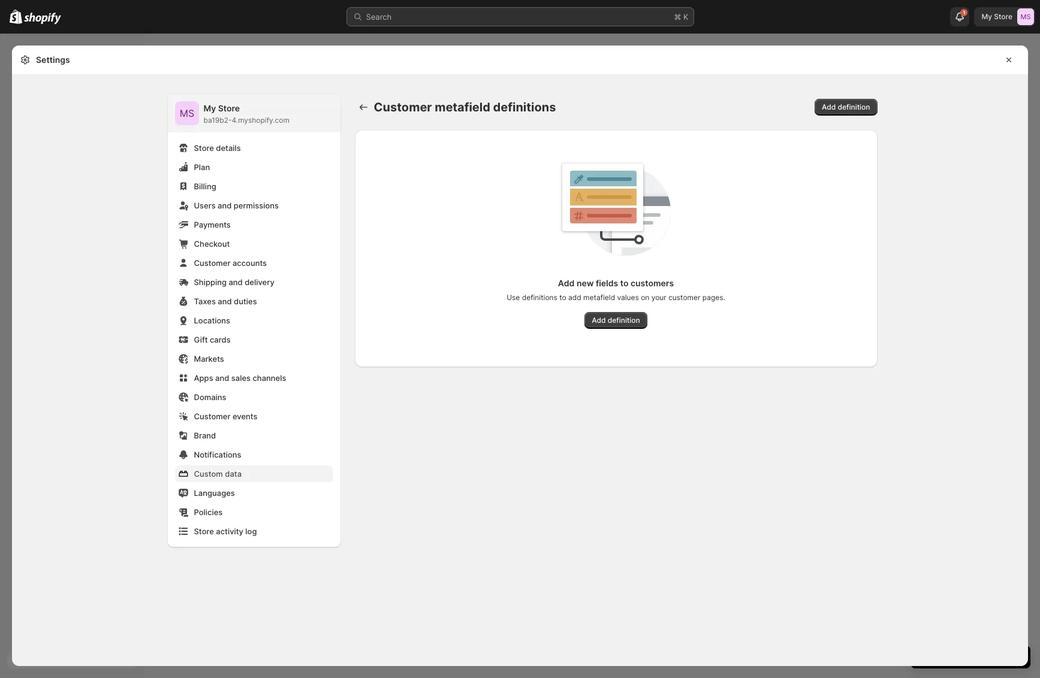 Task type: vqa. For each thing, say whether or not it's contained in the screenshot.
the Add inside the Add new fields to customers Use definitions to add metafield values on your customer pages.
yes



Task type: describe. For each thing, give the bounding box(es) containing it.
my store ba19b2-4.myshopify.com
[[204, 103, 290, 125]]

0 vertical spatial metafield
[[435, 100, 491, 115]]

duties
[[234, 297, 257, 306]]

and for permissions
[[218, 201, 232, 211]]

customer accounts
[[194, 259, 267, 268]]

add for rightmost 'add definition' 'link'
[[822, 103, 836, 112]]

and for delivery
[[229, 278, 243, 287]]

add new fields to customers use definitions to add metafield values on your customer pages.
[[507, 278, 726, 302]]

taxes and duties link
[[175, 293, 333, 310]]

locations link
[[175, 312, 333, 329]]

k
[[684, 12, 689, 22]]

custom data link
[[175, 466, 333, 483]]

my store image
[[175, 101, 199, 125]]

ms button
[[175, 101, 199, 125]]

definition for leftmost 'add definition' 'link'
[[608, 316, 640, 325]]

settings
[[36, 55, 70, 65]]

add inside add new fields to customers use definitions to add metafield values on your customer pages.
[[558, 278, 575, 289]]

users and permissions link
[[175, 197, 333, 214]]

1 button
[[951, 7, 970, 26]]

custom
[[194, 470, 223, 479]]

my for my store
[[982, 12, 993, 21]]

domains link
[[175, 389, 333, 406]]

0 vertical spatial to
[[621, 278, 629, 289]]

checkout link
[[175, 236, 333, 253]]

customer for customer events
[[194, 412, 231, 422]]

⌘ k
[[674, 12, 689, 22]]

0 horizontal spatial add definition
[[592, 316, 640, 325]]

languages link
[[175, 485, 333, 502]]

markets link
[[175, 351, 333, 368]]

policies link
[[175, 504, 333, 521]]

billing
[[194, 182, 216, 191]]

brand
[[194, 431, 216, 441]]

store activity log link
[[175, 524, 333, 540]]

permissions
[[234, 201, 279, 211]]

use
[[507, 293, 520, 302]]

my store image
[[1018, 8, 1035, 25]]

store left my store image
[[995, 12, 1013, 21]]

customers
[[631, 278, 674, 289]]

markets
[[194, 354, 224, 364]]

accounts
[[233, 259, 267, 268]]

customer events link
[[175, 408, 333, 425]]

gift
[[194, 335, 208, 345]]

users
[[194, 201, 216, 211]]

customer for customer metafield definitions
[[374, 100, 432, 115]]

on
[[641, 293, 650, 302]]

store activity log
[[194, 527, 257, 537]]

payments
[[194, 220, 231, 230]]

apps
[[194, 374, 213, 383]]



Task type: locate. For each thing, give the bounding box(es) containing it.
shopify image
[[24, 12, 61, 24]]

add definition
[[822, 103, 871, 112], [592, 316, 640, 325]]

1 vertical spatial definition
[[608, 316, 640, 325]]

notifications link
[[175, 447, 333, 464]]

delivery
[[245, 278, 275, 287]]

settings dialog
[[12, 46, 1029, 667]]

0 horizontal spatial add definition link
[[585, 312, 648, 329]]

customer accounts link
[[175, 255, 333, 272]]

and for duties
[[218, 297, 232, 306]]

definitions
[[493, 100, 556, 115], [522, 293, 558, 302]]

add definition link
[[815, 99, 878, 116], [585, 312, 648, 329]]

1 vertical spatial metafield
[[584, 293, 615, 302]]

1 horizontal spatial add definition
[[822, 103, 871, 112]]

customer pages.
[[669, 293, 726, 302]]

0 vertical spatial add definition link
[[815, 99, 878, 116]]

apps and sales channels
[[194, 374, 286, 383]]

definitions inside add new fields to customers use definitions to add metafield values on your customer pages.
[[522, 293, 558, 302]]

1 vertical spatial add definition
[[592, 316, 640, 325]]

shipping
[[194, 278, 227, 287]]

events
[[233, 412, 258, 422]]

ba19b2-
[[204, 116, 232, 125]]

checkout
[[194, 239, 230, 249]]

store up ba19b2-
[[218, 103, 240, 113]]

details
[[216, 143, 241, 153]]

store up plan
[[194, 143, 214, 153]]

taxes and duties
[[194, 297, 257, 306]]

and right apps
[[215, 374, 229, 383]]

store down 'policies'
[[194, 527, 214, 537]]

1 horizontal spatial metafield
[[584, 293, 615, 302]]

to
[[621, 278, 629, 289], [560, 293, 567, 302]]

0 vertical spatial add
[[822, 103, 836, 112]]

1 horizontal spatial to
[[621, 278, 629, 289]]

and for sales
[[215, 374, 229, 383]]

apps and sales channels link
[[175, 370, 333, 387]]

0 horizontal spatial to
[[560, 293, 567, 302]]

plan link
[[175, 159, 333, 176]]

1 horizontal spatial my
[[982, 12, 993, 21]]

0 horizontal spatial definition
[[608, 316, 640, 325]]

billing link
[[175, 178, 333, 195]]

shopify image
[[10, 10, 22, 24]]

search
[[366, 12, 392, 22]]

and
[[218, 201, 232, 211], [229, 278, 243, 287], [218, 297, 232, 306], [215, 374, 229, 383]]

and inside "link"
[[215, 374, 229, 383]]

1 vertical spatial add definition link
[[585, 312, 648, 329]]

0 horizontal spatial my
[[204, 103, 216, 113]]

0 vertical spatial definition
[[838, 103, 871, 112]]

1
[[964, 10, 966, 16]]

and right "users"
[[218, 201, 232, 211]]

my for my store ba19b2-4.myshopify.com
[[204, 103, 216, 113]]

taxes
[[194, 297, 216, 306]]

domains
[[194, 393, 226, 402]]

to left add
[[560, 293, 567, 302]]

0 vertical spatial definitions
[[493, 100, 556, 115]]

definition for rightmost 'add definition' 'link'
[[838, 103, 871, 112]]

my store
[[982, 12, 1013, 21]]

0 horizontal spatial add
[[558, 278, 575, 289]]

1 vertical spatial definitions
[[522, 293, 558, 302]]

channels
[[253, 374, 286, 383]]

add
[[822, 103, 836, 112], [558, 278, 575, 289], [592, 316, 606, 325]]

⌘
[[674, 12, 682, 22]]

1 horizontal spatial add definition link
[[815, 99, 878, 116]]

4.myshopify.com
[[232, 116, 290, 125]]

custom data
[[194, 470, 242, 479]]

1 horizontal spatial add
[[592, 316, 606, 325]]

1 vertical spatial add
[[558, 278, 575, 289]]

0 vertical spatial customer
[[374, 100, 432, 115]]

and right taxes on the left
[[218, 297, 232, 306]]

my inside the my store ba19b2-4.myshopify.com
[[204, 103, 216, 113]]

gift cards
[[194, 335, 231, 345]]

1 vertical spatial customer
[[194, 259, 231, 268]]

fields
[[596, 278, 619, 289]]

policies
[[194, 508, 223, 518]]

1 vertical spatial to
[[560, 293, 567, 302]]

gift cards link
[[175, 332, 333, 348]]

values
[[617, 293, 639, 302]]

payments link
[[175, 217, 333, 233]]

log
[[246, 527, 257, 537]]

0 vertical spatial add definition
[[822, 103, 871, 112]]

users and permissions
[[194, 201, 279, 211]]

2 vertical spatial customer
[[194, 412, 231, 422]]

languages
[[194, 489, 235, 498]]

dialog
[[1033, 46, 1041, 667]]

customer events
[[194, 412, 258, 422]]

shipping and delivery link
[[175, 274, 333, 291]]

customer
[[374, 100, 432, 115], [194, 259, 231, 268], [194, 412, 231, 422]]

store inside the my store ba19b2-4.myshopify.com
[[218, 103, 240, 113]]

0 horizontal spatial metafield
[[435, 100, 491, 115]]

locations
[[194, 316, 230, 326]]

1 vertical spatial my
[[204, 103, 216, 113]]

my
[[982, 12, 993, 21], [204, 103, 216, 113]]

store details
[[194, 143, 241, 153]]

my right 1
[[982, 12, 993, 21]]

brand link
[[175, 428, 333, 444]]

store details link
[[175, 140, 333, 157]]

2 vertical spatial add
[[592, 316, 606, 325]]

metafield inside add new fields to customers use definitions to add metafield values on your customer pages.
[[584, 293, 615, 302]]

activity
[[216, 527, 243, 537]]

your
[[652, 293, 667, 302]]

add
[[569, 293, 582, 302]]

my up ba19b2-
[[204, 103, 216, 113]]

to up values
[[621, 278, 629, 289]]

customer metafield definitions
[[374, 100, 556, 115]]

metafield
[[435, 100, 491, 115], [584, 293, 615, 302]]

0 vertical spatial my
[[982, 12, 993, 21]]

data
[[225, 470, 242, 479]]

2 horizontal spatial add
[[822, 103, 836, 112]]

customer for customer accounts
[[194, 259, 231, 268]]

plan
[[194, 163, 210, 172]]

add for leftmost 'add definition' 'link'
[[592, 316, 606, 325]]

sales
[[231, 374, 251, 383]]

notifications
[[194, 450, 241, 460]]

shipping and delivery
[[194, 278, 275, 287]]

1 horizontal spatial definition
[[838, 103, 871, 112]]

store
[[995, 12, 1013, 21], [218, 103, 240, 113], [194, 143, 214, 153], [194, 527, 214, 537]]

and down customer accounts
[[229, 278, 243, 287]]

cards
[[210, 335, 231, 345]]

new
[[577, 278, 594, 289]]

definition
[[838, 103, 871, 112], [608, 316, 640, 325]]

shop settings menu element
[[168, 94, 340, 548]]



